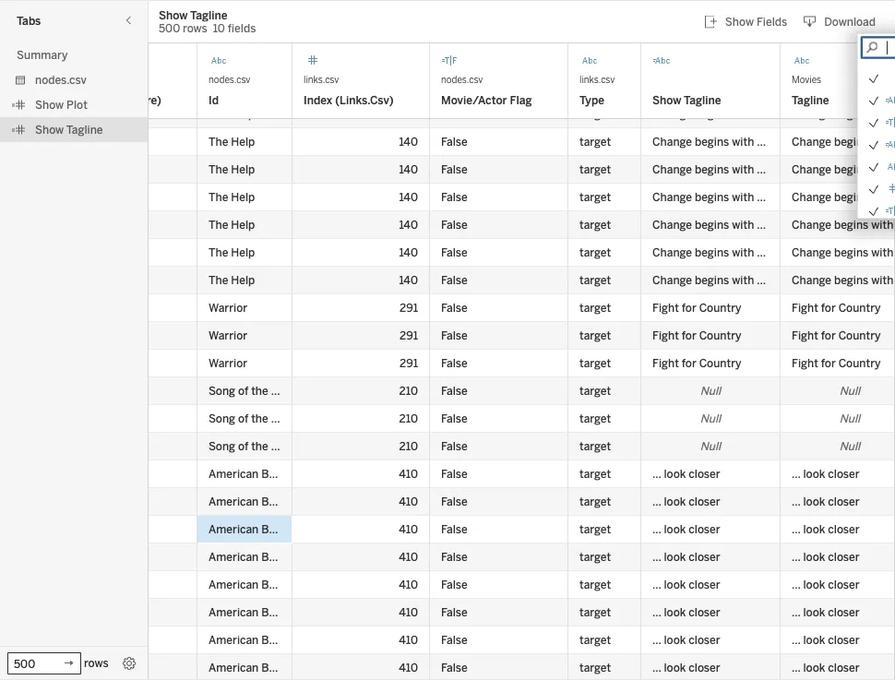 Task type: vqa. For each thing, say whether or not it's contained in the screenshot.
16th the False from the bottom of the View Data table grid
yes



Task type: describe. For each thing, give the bounding box(es) containing it.
10
[[213, 22, 225, 35]]

1 beauty from the top
[[261, 467, 298, 481]]

3 140 from the top
[[399, 191, 418, 204]]

1 horizontal spatial nodes.csv
[[209, 74, 251, 85]]

7 american from the top
[[209, 634, 259, 647]]

2 140 from the top
[[399, 163, 418, 176]]

1 cell from the left
[[59, 101, 197, 128]]

movies
[[792, 74, 822, 85]]

1 american beauty from the top
[[209, 467, 298, 481]]

6 the help from the top
[[209, 274, 255, 287]]

0 horizontal spatial number image
[[304, 52, 322, 70]]

index (links.csv)
[[304, 94, 394, 107]]

6 american from the top
[[209, 606, 259, 619]]

16 target from the top
[[580, 550, 611, 564]]

5 target from the top
[[580, 246, 611, 259]]

3 song of the sea from the top
[[209, 440, 291, 453]]

1 grey from the top
[[70, 135, 100, 149]]

5 cell from the left
[[568, 101, 641, 128]]

tagline down show fields popup button
[[684, 94, 721, 107]]

8 false from the top
[[441, 329, 468, 342]]

show left plot
[[35, 98, 64, 111]]

2 beauty from the top
[[261, 495, 298, 509]]

7 american beauty from the top
[[209, 634, 298, 647]]

show tagline 500 rows  10 fields
[[159, 8, 256, 35]]

5 change begins with a whisper. from the top
[[652, 246, 809, 259]]

7 beauty from the top
[[261, 634, 298, 647]]

1 whisper. from the top
[[766, 135, 809, 149]]

2 target from the top
[[580, 163, 611, 176]]

4 cell from the left
[[430, 101, 568, 128]]

13 target from the top
[[580, 467, 611, 481]]

Search fields text field
[[861, 36, 895, 59]]

1 the from the top
[[209, 135, 228, 149]]

6 change begins with a whisper. from the top
[[652, 274, 809, 287]]

7 cell from the left
[[781, 101, 895, 128]]

4 the from the top
[[209, 218, 228, 232]]

show tagline inside row
[[652, 94, 721, 107]]

2 291 from the top
[[400, 329, 418, 342]]

3 of from the top
[[238, 440, 249, 453]]

5 410 from the top
[[399, 578, 418, 592]]

summary table element
[[0, 42, 148, 67]]

1 song of the sea from the top
[[209, 384, 291, 398]]

3 410 from the top
[[399, 523, 418, 536]]

fields
[[757, 15, 787, 28]]

type
[[580, 94, 605, 107]]

8 american beauty from the top
[[209, 661, 298, 675]]

1 american from the top
[[209, 467, 259, 481]]

highlight (genre)
[[70, 94, 161, 107]]

3 song from the top
[[209, 440, 235, 453]]

2 american from the top
[[209, 495, 259, 509]]

2 cell from the left
[[197, 101, 293, 128]]

2 whisper. from the top
[[766, 163, 809, 176]]

6 the from the top
[[209, 274, 228, 287]]

2 of from the top
[[238, 412, 249, 425]]

1 140 from the top
[[399, 135, 418, 149]]

movie/actor flag
[[441, 94, 532, 107]]

11 target from the top
[[580, 412, 611, 425]]

500
[[159, 22, 180, 35]]

2 american beauty from the top
[[209, 495, 298, 509]]

row containing highlight (genre)
[[59, 43, 895, 119]]

6 140 from the top
[[399, 274, 418, 287]]

4 american beauty from the top
[[209, 550, 298, 564]]

5 american from the top
[[209, 578, 259, 592]]

3 the from the top
[[209, 191, 228, 204]]

tabs
[[17, 14, 41, 27]]

4 american from the top
[[209, 550, 259, 564]]

3 a from the top
[[757, 191, 763, 204]]

6 change begins with  from the top
[[792, 274, 895, 287]]

5 false from the top
[[441, 246, 468, 259]]

1 vertical spatial boolean image
[[885, 113, 895, 132]]

6 false from the top
[[441, 274, 468, 287]]

1 a from the top
[[757, 135, 763, 149]]

6 beauty from the top
[[261, 606, 298, 619]]

4 a from the top
[[757, 218, 763, 232]]

0 horizontal spatial show tagline
[[35, 123, 103, 136]]

4 help from the top
[[231, 218, 255, 232]]

show inside row
[[652, 94, 682, 107]]

4 change begins with a whisper. from the top
[[652, 218, 809, 232]]

6 410 from the top
[[399, 606, 418, 619]]

1 false from the top
[[441, 135, 468, 149]]

6 cell from the left
[[641, 101, 781, 128]]

summary
[[17, 48, 68, 61]]

1 horizontal spatial number image
[[885, 180, 895, 198]]

fields
[[228, 22, 256, 35]]

5 whisper. from the top
[[766, 246, 809, 259]]

5 change begins with  from the top
[[792, 246, 895, 259]]

9 target from the top
[[580, 357, 611, 370]]

nodes.csv table element
[[0, 67, 148, 92]]

2 false from the top
[[441, 163, 468, 176]]

1 210 from the top
[[399, 384, 418, 398]]

(links.csv)
[[335, 94, 394, 107]]

search fields list box
[[858, 61, 895, 222]]

2 a from the top
[[757, 163, 763, 176]]

3 false from the top
[[441, 191, 468, 204]]

tagline inside show tagline 500 rows  10 fields
[[190, 8, 228, 22]]

3 target from the top
[[580, 191, 611, 204]]

4 140 from the top
[[399, 218, 418, 232]]

1 horizontal spatial string image
[[885, 135, 895, 154]]

3 291 from the top
[[400, 357, 418, 370]]

10 target from the top
[[580, 384, 611, 398]]

5 the help from the top
[[209, 246, 255, 259]]

tagline down movies
[[792, 94, 829, 107]]

18 target from the top
[[580, 606, 611, 619]]

7 410 from the top
[[399, 634, 418, 647]]

4 whisper. from the top
[[766, 218, 809, 232]]

4 the help from the top
[[209, 218, 255, 232]]

20 target from the top
[[580, 661, 611, 675]]



Task type: locate. For each thing, give the bounding box(es) containing it.
6 whisper. from the top
[[766, 274, 809, 287]]

15 target from the top
[[580, 523, 611, 536]]

19 false from the top
[[441, 634, 468, 647]]

4 beauty from the top
[[261, 550, 298, 564]]

1 target from the top
[[580, 135, 611, 149]]

0 vertical spatial the
[[251, 384, 268, 398]]

6 help from the top
[[231, 274, 255, 287]]

1 vertical spatial rows
[[84, 657, 109, 670]]

2 horizontal spatial nodes.csv
[[441, 74, 483, 85]]

rows inside show tagline 500 rows  10 fields
[[183, 22, 207, 35]]

fight for country
[[652, 301, 742, 315], [792, 301, 881, 315], [652, 329, 742, 342], [792, 329, 881, 342], [652, 357, 742, 370], [792, 357, 881, 370]]

11 false from the top
[[441, 412, 468, 425]]

1 sea from the top
[[271, 384, 291, 398]]

4 target from the top
[[580, 218, 611, 232]]

210
[[399, 384, 418, 398], [399, 412, 418, 425], [399, 440, 418, 453]]

warrior
[[209, 301, 248, 315], [209, 329, 248, 342], [209, 357, 248, 370]]

rows left 10
[[183, 22, 207, 35]]

13 false from the top
[[441, 467, 468, 481]]

1 horizontal spatial show tagline
[[652, 94, 721, 107]]

19 target from the top
[[580, 634, 611, 647]]

change begins with a whisper.
[[652, 135, 809, 149], [652, 163, 809, 176], [652, 191, 809, 204], [652, 218, 809, 232], [652, 246, 809, 259], [652, 274, 809, 287]]

1 change begins with a whisper. from the top
[[652, 135, 809, 149]]

1 vertical spatial of
[[238, 412, 249, 425]]

option inside search fields list box
[[864, 67, 895, 89]]

tagline down plot
[[66, 123, 103, 136]]

1 links.csv from the left
[[304, 74, 339, 85]]

3 beauty from the top
[[261, 523, 298, 536]]

2 vertical spatial grey
[[70, 661, 100, 675]]

4 false from the top
[[441, 218, 468, 232]]

14 false from the top
[[441, 495, 468, 509]]

2 210 from the top
[[399, 412, 418, 425]]

2 vertical spatial sea
[[271, 440, 291, 453]]

show tagline
[[652, 94, 721, 107], [35, 123, 103, 136]]

number image
[[304, 52, 322, 70], [885, 180, 895, 198]]

closer
[[689, 467, 720, 481], [828, 467, 860, 481], [689, 495, 720, 509], [828, 495, 860, 509], [689, 523, 720, 536], [828, 523, 860, 536], [689, 550, 720, 564], [828, 550, 860, 564], [689, 578, 720, 592], [828, 578, 860, 592], [689, 606, 720, 619], [828, 606, 860, 619], [689, 634, 720, 647], [828, 634, 860, 647], [689, 661, 720, 675], [828, 661, 860, 675]]

2 song of the sea from the top
[[209, 412, 291, 425]]

the help
[[209, 135, 255, 149], [209, 163, 255, 176], [209, 191, 255, 204], [209, 218, 255, 232], [209, 246, 255, 259], [209, 274, 255, 287]]

show fields
[[725, 15, 787, 28]]

5 140 from the top
[[399, 246, 418, 259]]

movie/actor
[[441, 94, 507, 107]]

14 target from the top
[[580, 495, 611, 509]]

0 vertical spatial rows
[[183, 22, 207, 35]]

row group containing summary
[[0, 42, 148, 142]]

show right 'type'
[[652, 94, 682, 107]]

0 horizontal spatial links.csv
[[304, 74, 339, 85]]

rows right rows text field in the bottom left of the page
[[84, 657, 109, 670]]

2 vertical spatial song
[[209, 440, 235, 453]]

show
[[159, 8, 188, 22], [725, 15, 754, 28], [652, 94, 682, 107], [35, 98, 64, 111], [35, 123, 64, 136]]

15 false from the top
[[441, 523, 468, 536]]

links.csv
[[304, 74, 339, 85], [580, 74, 615, 85]]

1 vertical spatial song of the sea
[[209, 412, 291, 425]]

1 410 from the top
[[399, 467, 418, 481]]

sea
[[271, 384, 291, 398], [271, 412, 291, 425], [271, 440, 291, 453]]

1 vertical spatial 210
[[399, 412, 418, 425]]

1 vertical spatial show tagline
[[35, 123, 103, 136]]

0 vertical spatial number image
[[304, 52, 322, 70]]

flag
[[510, 94, 532, 107]]

2 vertical spatial of
[[238, 440, 249, 453]]

(genre)
[[121, 94, 161, 107]]

2 vertical spatial boolean image
[[885, 202, 895, 220]]

false
[[441, 135, 468, 149], [441, 163, 468, 176], [441, 191, 468, 204], [441, 218, 468, 232], [441, 246, 468, 259], [441, 274, 468, 287], [441, 301, 468, 315], [441, 329, 468, 342], [441, 357, 468, 370], [441, 384, 468, 398], [441, 412, 468, 425], [441, 440, 468, 453], [441, 467, 468, 481], [441, 495, 468, 509], [441, 523, 468, 536], [441, 550, 468, 564], [441, 578, 468, 592], [441, 606, 468, 619], [441, 634, 468, 647], [441, 661, 468, 675]]

show plot field table element
[[0, 92, 148, 117]]

8 beauty from the top
[[261, 661, 298, 675]]

3 american from the top
[[209, 523, 259, 536]]

the
[[209, 135, 228, 149], [209, 163, 228, 176], [209, 191, 228, 204], [209, 218, 228, 232], [209, 246, 228, 259], [209, 274, 228, 287]]

1 song from the top
[[209, 384, 235, 398]]

grey
[[70, 135, 100, 149], [70, 634, 100, 647], [70, 661, 100, 675]]

help
[[231, 135, 255, 149], [231, 163, 255, 176], [231, 191, 255, 204], [231, 218, 255, 232], [231, 246, 255, 259], [231, 274, 255, 287]]

5 american beauty from the top
[[209, 578, 298, 592]]

0 vertical spatial boolean image
[[441, 52, 460, 70]]

2 vertical spatial the
[[251, 440, 268, 453]]

0 vertical spatial sea
[[271, 384, 291, 398]]

2 sea from the top
[[271, 412, 291, 425]]

tagline
[[190, 8, 228, 22], [684, 94, 721, 107], [792, 94, 829, 107], [66, 123, 103, 136]]

7 false from the top
[[441, 301, 468, 315]]

6 american beauty from the top
[[209, 606, 298, 619]]

...
[[652, 467, 661, 481], [792, 467, 801, 481], [652, 495, 661, 509], [792, 495, 801, 509], [652, 523, 661, 536], [792, 523, 801, 536], [652, 550, 661, 564], [792, 550, 801, 564], [652, 578, 661, 592], [792, 578, 801, 592], [652, 606, 661, 619], [792, 606, 801, 619], [652, 634, 661, 647], [792, 634, 801, 647], [652, 661, 661, 675], [792, 661, 801, 675]]

song
[[209, 384, 235, 398], [209, 412, 235, 425], [209, 440, 235, 453]]

id
[[209, 94, 219, 107]]

2 the from the top
[[251, 412, 268, 425]]

whisper.
[[766, 135, 809, 149], [766, 163, 809, 176], [766, 191, 809, 204], [766, 218, 809, 232], [766, 246, 809, 259], [766, 274, 809, 287]]

nodes.csv up "id"
[[209, 74, 251, 85]]

links.csv up 'type'
[[580, 74, 615, 85]]

show plot
[[35, 98, 88, 111]]

2 410 from the top
[[399, 495, 418, 509]]

0 vertical spatial song of the sea
[[209, 384, 291, 398]]

show left fields
[[725, 15, 754, 28]]

1 vertical spatial grey
[[70, 634, 100, 647]]

5 a from the top
[[757, 246, 763, 259]]

row group
[[0, 42, 148, 142]]

1 291 from the top
[[400, 301, 418, 315]]

4 change begins with  from the top
[[792, 218, 895, 232]]

17 target from the top
[[580, 578, 611, 592]]

1 vertical spatial number image
[[885, 180, 895, 198]]

show inside popup button
[[725, 15, 754, 28]]

nodes.csv id
[[209, 74, 251, 107]]

rows
[[183, 22, 207, 35], [84, 657, 109, 670]]

highlight
[[70, 94, 118, 107]]

2 change begins with  from the top
[[792, 163, 895, 176]]

boolean image inside view data table grid
[[441, 52, 460, 70]]

look
[[664, 467, 686, 481], [803, 467, 825, 481], [664, 495, 686, 509], [803, 495, 825, 509], [664, 523, 686, 536], [803, 523, 825, 536], [664, 550, 686, 564], [803, 550, 825, 564], [664, 578, 686, 592], [803, 578, 825, 592], [664, 606, 686, 619], [803, 606, 825, 619], [664, 634, 686, 647], [803, 634, 825, 647], [664, 661, 686, 675], [803, 661, 825, 675]]

9 false from the top
[[441, 357, 468, 370]]

1 horizontal spatial rows
[[183, 22, 207, 35]]

plot
[[66, 98, 88, 111]]

2 vertical spatial warrior
[[209, 357, 248, 370]]

0 vertical spatial song
[[209, 384, 235, 398]]

16 false from the top
[[441, 550, 468, 564]]

140
[[399, 135, 418, 149], [399, 163, 418, 176], [399, 191, 418, 204], [399, 218, 418, 232], [399, 246, 418, 259], [399, 274, 418, 287]]

0 vertical spatial grey
[[70, 135, 100, 149]]

1 vertical spatial 291
[[400, 329, 418, 342]]

0 vertical spatial 291
[[400, 301, 418, 315]]

row
[[59, 43, 895, 119]]

show inside show tagline 500 rows  10 fields
[[159, 8, 188, 22]]

2 vertical spatial 210
[[399, 440, 418, 453]]

boolean image
[[441, 52, 460, 70], [885, 113, 895, 132], [885, 202, 895, 220]]

0 vertical spatial warrior
[[209, 301, 248, 315]]

nodes.csv
[[35, 73, 87, 86], [209, 74, 251, 85], [441, 74, 483, 85]]

null
[[700, 384, 721, 398], [840, 384, 860, 398], [700, 412, 721, 425], [840, 412, 860, 425], [700, 440, 721, 453], [840, 440, 860, 453]]

0 horizontal spatial string image
[[580, 52, 598, 70]]

show tagline field table element
[[0, 117, 148, 142]]

2 links.csv from the left
[[580, 74, 615, 85]]

nodes.csv up show plot
[[35, 73, 87, 86]]

291
[[400, 301, 418, 315], [400, 329, 418, 342], [400, 357, 418, 370]]

string image
[[209, 52, 227, 70], [652, 52, 671, 70], [792, 52, 810, 70], [885, 91, 895, 109], [885, 157, 895, 176]]

beauty
[[261, 467, 298, 481], [261, 495, 298, 509], [261, 523, 298, 536], [261, 550, 298, 564], [261, 578, 298, 592], [261, 606, 298, 619], [261, 634, 298, 647], [261, 661, 298, 675]]

option
[[864, 67, 895, 89]]

2 grey from the top
[[70, 634, 100, 647]]

1 of from the top
[[238, 384, 249, 398]]

2 the help from the top
[[209, 163, 255, 176]]

tagline inside row group
[[66, 123, 103, 136]]

17 false from the top
[[441, 578, 468, 592]]

links.csv up "index"
[[304, 74, 339, 85]]

rows text field
[[7, 652, 81, 675]]

begins
[[695, 135, 729, 149], [834, 135, 869, 149], [695, 163, 729, 176], [834, 163, 869, 176], [695, 191, 729, 204], [834, 191, 869, 204], [695, 218, 729, 232], [834, 218, 869, 232], [695, 246, 729, 259], [834, 246, 869, 259], [695, 274, 729, 287], [834, 274, 869, 287]]

1 warrior from the top
[[209, 301, 248, 315]]

view data table grid
[[59, 43, 895, 680]]

the
[[251, 384, 268, 398], [251, 412, 268, 425], [251, 440, 268, 453]]

american
[[209, 467, 259, 481], [209, 495, 259, 509], [209, 523, 259, 536], [209, 550, 259, 564], [209, 578, 259, 592], [209, 606, 259, 619], [209, 634, 259, 647], [209, 661, 259, 675]]

nodes.csv up movie/actor at the top of the page
[[441, 74, 483, 85]]

0 horizontal spatial rows
[[84, 657, 109, 670]]

cell
[[59, 101, 197, 128], [197, 101, 293, 128], [293, 101, 430, 128], [430, 101, 568, 128], [568, 101, 641, 128], [641, 101, 781, 128], [781, 101, 895, 128]]

1 vertical spatial warrior
[[209, 329, 248, 342]]

... look closer
[[652, 467, 720, 481], [792, 467, 860, 481], [652, 495, 720, 509], [792, 495, 860, 509], [652, 523, 720, 536], [792, 523, 860, 536], [652, 550, 720, 564], [792, 550, 860, 564], [652, 578, 720, 592], [792, 578, 860, 592], [652, 606, 720, 619], [792, 606, 860, 619], [652, 634, 720, 647], [792, 634, 860, 647], [652, 661, 720, 675], [792, 661, 860, 675]]

3 help from the top
[[231, 191, 255, 204]]

tagline left fields
[[190, 8, 228, 22]]

1 vertical spatial string image
[[885, 135, 895, 154]]

show fields button
[[697, 10, 796, 34]]

5 beauty from the top
[[261, 578, 298, 592]]

fight
[[652, 301, 679, 315], [792, 301, 818, 315], [652, 329, 679, 342], [792, 329, 818, 342], [652, 357, 679, 370], [792, 357, 818, 370]]

show left 10
[[159, 8, 188, 22]]

0 vertical spatial 210
[[399, 384, 418, 398]]

for
[[682, 301, 697, 315], [821, 301, 836, 315], [682, 329, 697, 342], [821, 329, 836, 342], [682, 357, 697, 370], [821, 357, 836, 370]]

2 help from the top
[[231, 163, 255, 176]]

3 american beauty from the top
[[209, 523, 298, 536]]

change begins with 
[[792, 135, 895, 149], [792, 163, 895, 176], [792, 191, 895, 204], [792, 218, 895, 232], [792, 246, 895, 259], [792, 274, 895, 287]]

1 the from the top
[[251, 384, 268, 398]]

410
[[399, 467, 418, 481], [399, 495, 418, 509], [399, 523, 418, 536], [399, 550, 418, 564], [399, 578, 418, 592], [399, 606, 418, 619], [399, 634, 418, 647], [399, 661, 418, 675]]

1 vertical spatial the
[[251, 412, 268, 425]]

2 vertical spatial song of the sea
[[209, 440, 291, 453]]

change
[[652, 135, 692, 149], [792, 135, 831, 149], [652, 163, 692, 176], [792, 163, 831, 176], [652, 191, 692, 204], [792, 191, 831, 204], [652, 218, 692, 232], [792, 218, 831, 232], [652, 246, 692, 259], [792, 246, 831, 259], [652, 274, 692, 287], [792, 274, 831, 287]]

10 false from the top
[[441, 384, 468, 398]]

2 change begins with a whisper. from the top
[[652, 163, 809, 176]]

3 change begins with  from the top
[[792, 191, 895, 204]]

show down show plot
[[35, 123, 64, 136]]

3 the help from the top
[[209, 191, 255, 204]]

2 warrior from the top
[[209, 329, 248, 342]]

1 horizontal spatial links.csv
[[580, 74, 615, 85]]

string image
[[580, 52, 598, 70], [885, 135, 895, 154]]

3 the from the top
[[251, 440, 268, 453]]

2 vertical spatial 291
[[400, 357, 418, 370]]

index
[[304, 94, 332, 107]]

1 vertical spatial song
[[209, 412, 235, 425]]

3 whisper. from the top
[[766, 191, 809, 204]]

nodes.csv inside nodes.csv table element
[[35, 73, 87, 86]]

0 vertical spatial of
[[238, 384, 249, 398]]

links.csv for type
[[580, 74, 615, 85]]

3 grey from the top
[[70, 661, 100, 675]]

target
[[580, 135, 611, 149], [580, 163, 611, 176], [580, 191, 611, 204], [580, 218, 611, 232], [580, 246, 611, 259], [580, 274, 611, 287], [580, 301, 611, 315], [580, 329, 611, 342], [580, 357, 611, 370], [580, 384, 611, 398], [580, 412, 611, 425], [580, 440, 611, 453], [580, 467, 611, 481], [580, 495, 611, 509], [580, 523, 611, 536], [580, 550, 611, 564], [580, 578, 611, 592], [580, 606, 611, 619], [580, 634, 611, 647], [580, 661, 611, 675]]

3 change begins with a whisper. from the top
[[652, 191, 809, 204]]

5 help from the top
[[231, 246, 255, 259]]

3 sea from the top
[[271, 440, 291, 453]]

0 horizontal spatial nodes.csv
[[35, 73, 87, 86]]

8 american from the top
[[209, 661, 259, 675]]

8 target from the top
[[580, 329, 611, 342]]

0 vertical spatial show tagline
[[652, 94, 721, 107]]

1 change begins with  from the top
[[792, 135, 895, 149]]

song of the sea
[[209, 384, 291, 398], [209, 412, 291, 425], [209, 440, 291, 453]]

3 warrior from the top
[[209, 357, 248, 370]]

3 cell from the left
[[293, 101, 430, 128]]

a
[[757, 135, 763, 149], [757, 163, 763, 176], [757, 191, 763, 204], [757, 218, 763, 232], [757, 246, 763, 259], [757, 274, 763, 287]]

4 410 from the top
[[399, 550, 418, 564]]

0 vertical spatial string image
[[580, 52, 598, 70]]

american beauty
[[209, 467, 298, 481], [209, 495, 298, 509], [209, 523, 298, 536], [209, 550, 298, 564], [209, 578, 298, 592], [209, 606, 298, 619], [209, 634, 298, 647], [209, 661, 298, 675]]

with
[[732, 135, 754, 149], [871, 135, 894, 149], [732, 163, 754, 176], [871, 163, 894, 176], [732, 191, 754, 204], [871, 191, 894, 204], [732, 218, 754, 232], [871, 218, 894, 232], [732, 246, 754, 259], [871, 246, 894, 259], [732, 274, 754, 287], [871, 274, 894, 287]]

links.csv for index (links.csv)
[[304, 74, 339, 85]]

country
[[699, 301, 742, 315], [839, 301, 881, 315], [699, 329, 742, 342], [839, 329, 881, 342], [699, 357, 742, 370], [839, 357, 881, 370]]

1 vertical spatial sea
[[271, 412, 291, 425]]

2 song from the top
[[209, 412, 235, 425]]

of
[[238, 384, 249, 398], [238, 412, 249, 425], [238, 440, 249, 453]]



